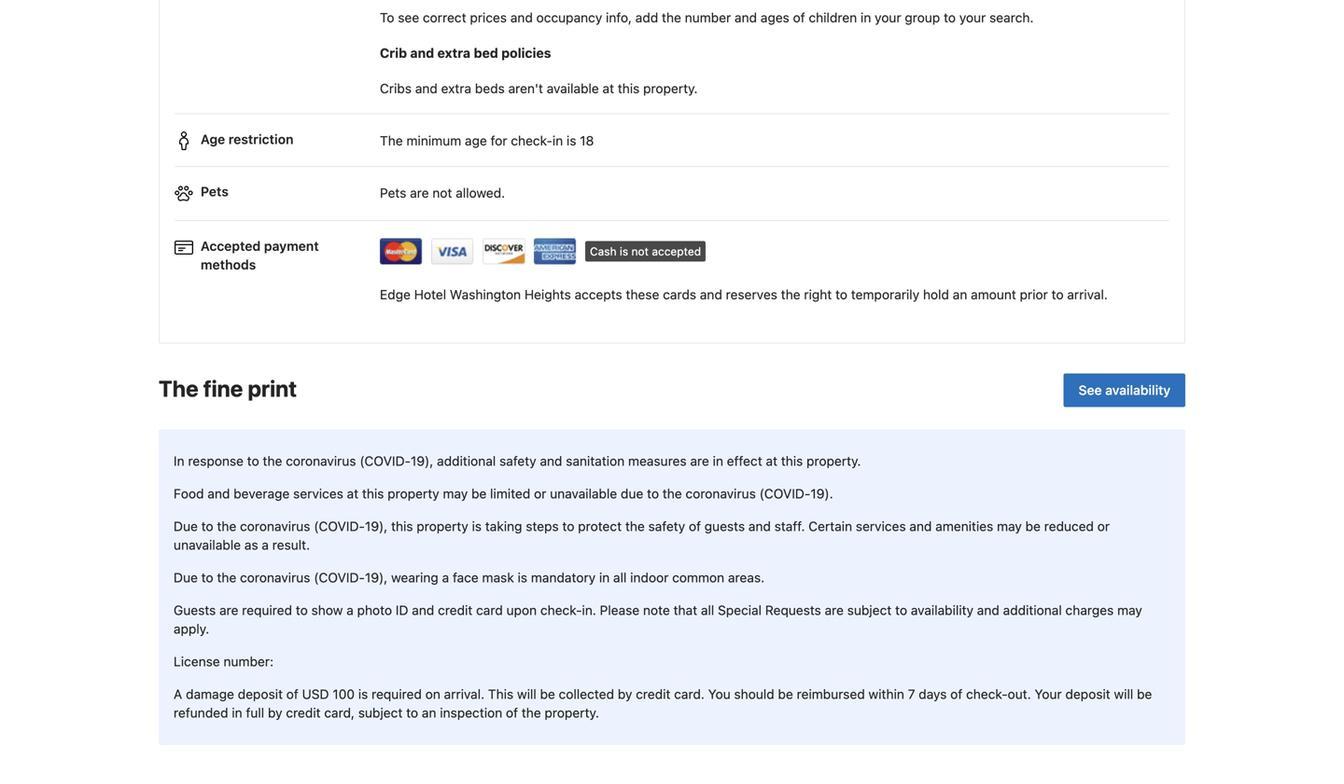 Task type: locate. For each thing, give the bounding box(es) containing it.
0 vertical spatial required
[[242, 603, 292, 618]]

1 vertical spatial an
[[422, 706, 436, 721]]

the for the fine print
[[159, 375, 198, 402]]

19),
[[411, 454, 433, 469], [365, 519, 388, 534], [365, 570, 388, 586]]

apply.
[[174, 622, 209, 637]]

arrival. up inspection at the left
[[444, 687, 485, 702]]

at
[[602, 81, 614, 96], [766, 454, 777, 469], [347, 486, 359, 502]]

of right ages
[[793, 10, 805, 25]]

availability up the days
[[911, 603, 973, 618]]

1 vertical spatial at
[[766, 454, 777, 469]]

or
[[534, 486, 546, 502], [1097, 519, 1110, 534]]

a
[[262, 538, 269, 553], [442, 570, 449, 586], [346, 603, 353, 618]]

of inside due to the coronavirus (covid-19), this property is taking steps to protect the safety of guests and staff. certain services and amenities may be reduced or unavailable as a result.
[[689, 519, 701, 534]]

restriction
[[228, 132, 293, 147]]

due inside due to the coronavirus (covid-19), this property is taking steps to protect the safety of guests and staff. certain services and amenities may be reduced or unavailable as a result.
[[174, 519, 198, 534]]

american express image
[[534, 239, 577, 265]]

to see correct prices and occupancy info, add the number and ages of children in your group to your search.
[[380, 10, 1034, 25]]

all left indoor
[[613, 570, 627, 586]]

1 horizontal spatial by
[[618, 687, 632, 702]]

subject right requests
[[847, 603, 892, 618]]

and right "cards"
[[700, 287, 722, 302]]

or right limited
[[534, 486, 546, 502]]

check- right the days
[[966, 687, 1008, 702]]

property. down add on the left top of the page
[[643, 81, 698, 96]]

food and beverage services at this property may be limited or unavailable due to the coronavirus (covid-19).
[[174, 486, 833, 502]]

1 vertical spatial arrival.
[[444, 687, 485, 702]]

an
[[953, 287, 967, 302], [422, 706, 436, 721]]

0 vertical spatial additional
[[437, 454, 496, 469]]

0 vertical spatial unavailable
[[550, 486, 617, 502]]

1 horizontal spatial a
[[346, 603, 353, 618]]

0 horizontal spatial will
[[517, 687, 536, 702]]

2 due from the top
[[174, 570, 198, 586]]

coronavirus up beverage
[[286, 454, 356, 469]]

safety
[[499, 454, 536, 469], [648, 519, 685, 534]]

due to the coronavirus (covid-19), this property is taking steps to protect the safety of guests and staff. certain services and amenities may be reduced or unavailable as a result.
[[174, 519, 1110, 553]]

an down on
[[422, 706, 436, 721]]

coronavirus
[[286, 454, 356, 469], [686, 486, 756, 502], [240, 519, 310, 534], [240, 570, 310, 586]]

card.
[[674, 687, 705, 702]]

hold
[[923, 287, 949, 302]]

a damage deposit of usd 100 is required on arrival. this will be collected by credit card. you should be reimbursed within 7 days of check-out. your deposit will be refunded in full by credit card, subject to an inspection of the property.
[[174, 687, 1152, 721]]

1 vertical spatial required
[[372, 687, 422, 702]]

property. up the 19).
[[806, 454, 861, 469]]

1 vertical spatial safety
[[648, 519, 685, 534]]

availability inside the guests are required to show a photo id and credit card upon check-in. please note that all special requests are subject to availability and additional charges may apply.
[[911, 603, 973, 618]]

2 horizontal spatial property.
[[806, 454, 861, 469]]

a inside due to the coronavirus (covid-19), this property is taking steps to protect the safety of guests and staff. certain services and amenities may be reduced or unavailable as a result.
[[262, 538, 269, 553]]

1 horizontal spatial unavailable
[[550, 486, 617, 502]]

property up wearing
[[388, 486, 439, 502]]

deposit right your
[[1065, 687, 1110, 702]]

see
[[1079, 382, 1102, 398]]

accepted payment methods and conditions element
[[175, 229, 1170, 271]]

0 vertical spatial may
[[443, 486, 468, 502]]

due to the coronavirus (covid-19), wearing a face mask is mandatory in all indoor common areas.
[[174, 570, 765, 586]]

1 horizontal spatial all
[[701, 603, 714, 618]]

check- right the for
[[511, 133, 552, 148]]

visa image
[[431, 239, 474, 265]]

may right amenities
[[997, 519, 1022, 534]]

cribs
[[380, 81, 412, 96]]

card,
[[324, 706, 355, 721]]

0 vertical spatial extra
[[437, 45, 471, 61]]

1 vertical spatial credit
[[636, 687, 671, 702]]

1 vertical spatial extra
[[441, 81, 471, 96]]

1 vertical spatial services
[[856, 519, 906, 534]]

0 horizontal spatial not
[[432, 185, 452, 201]]

by right the full
[[268, 706, 282, 721]]

1 will from the left
[[517, 687, 536, 702]]

a right as
[[262, 538, 269, 553]]

coronavirus up guests on the right of page
[[686, 486, 756, 502]]

your left search. on the right of the page
[[959, 10, 986, 25]]

1 horizontal spatial required
[[372, 687, 422, 702]]

required inside a damage deposit of usd 100 is required on arrival. this will be collected by credit card. you should be reimbursed within 7 days of check-out. your deposit will be refunded in full by credit card, subject to an inspection of the property.
[[372, 687, 422, 702]]

not for is
[[631, 245, 649, 258]]

0 vertical spatial the
[[380, 133, 403, 148]]

extra
[[437, 45, 471, 61], [441, 81, 471, 96]]

is left 18
[[567, 133, 576, 148]]

1 horizontal spatial availability
[[1105, 382, 1170, 398]]

and left amenities
[[909, 519, 932, 534]]

0 horizontal spatial arrival.
[[444, 687, 485, 702]]

deposit up the full
[[238, 687, 283, 702]]

by
[[618, 687, 632, 702], [268, 706, 282, 721]]

pets
[[201, 184, 229, 199], [380, 185, 406, 201]]

will right your
[[1114, 687, 1133, 702]]

to right "right"
[[835, 287, 847, 302]]

your
[[875, 10, 901, 25], [959, 10, 986, 25]]

not left accepted
[[631, 245, 649, 258]]

1 horizontal spatial safety
[[648, 519, 685, 534]]

1 horizontal spatial subject
[[847, 603, 892, 618]]

extra left bed on the left of page
[[437, 45, 471, 61]]

age
[[201, 132, 225, 147]]

the left fine at the left
[[159, 375, 198, 402]]

0 horizontal spatial unavailable
[[174, 538, 241, 553]]

19), for wearing
[[365, 570, 388, 586]]

credit down 'face'
[[438, 603, 473, 618]]

to down food
[[201, 519, 213, 534]]

0 horizontal spatial availability
[[911, 603, 973, 618]]

1 vertical spatial additional
[[1003, 603, 1062, 618]]

for
[[491, 133, 507, 148]]

2 vertical spatial property.
[[545, 706, 599, 721]]

arrival. inside a damage deposit of usd 100 is required on arrival. this will be collected by credit card. you should be reimbursed within 7 days of check-out. your deposit will be refunded in full by credit card, subject to an inspection of the property.
[[444, 687, 485, 702]]

and right food
[[208, 486, 230, 502]]

at right beverage
[[347, 486, 359, 502]]

be
[[471, 486, 487, 502], [1025, 519, 1041, 534], [540, 687, 555, 702], [778, 687, 793, 702], [1137, 687, 1152, 702]]

an inside a damage deposit of usd 100 is required on arrival. this will be collected by credit card. you should be reimbursed within 7 days of check-out. your deposit will be refunded in full by credit card, subject to an inspection of the property.
[[422, 706, 436, 721]]

upon
[[506, 603, 537, 618]]

0 horizontal spatial the
[[159, 375, 198, 402]]

the right inspection at the left
[[522, 706, 541, 721]]

0 vertical spatial 19),
[[411, 454, 433, 469]]

temporarily
[[851, 287, 919, 302]]

check- down mandatory
[[540, 603, 582, 618]]

occupancy
[[536, 10, 602, 25]]

0 horizontal spatial subject
[[358, 706, 403, 721]]

0 vertical spatial availability
[[1105, 382, 1170, 398]]

the down due
[[625, 519, 645, 534]]

subject right card,
[[358, 706, 403, 721]]

services right beverage
[[293, 486, 343, 502]]

unavailable down sanitation at the left bottom of page
[[550, 486, 617, 502]]

1 horizontal spatial deposit
[[1065, 687, 1110, 702]]

not
[[432, 185, 452, 201], [631, 245, 649, 258]]

washington
[[450, 287, 521, 302]]

1 vertical spatial due
[[174, 570, 198, 586]]

2 will from the left
[[1114, 687, 1133, 702]]

0 vertical spatial property
[[388, 486, 439, 502]]

steps
[[526, 519, 559, 534]]

all
[[613, 570, 627, 586], [701, 603, 714, 618]]

1 horizontal spatial your
[[959, 10, 986, 25]]

1 vertical spatial may
[[997, 519, 1022, 534]]

0 vertical spatial check-
[[511, 133, 552, 148]]

additional
[[437, 454, 496, 469], [1003, 603, 1062, 618]]

and left sanitation at the left bottom of page
[[540, 454, 562, 469]]

1 horizontal spatial or
[[1097, 519, 1110, 534]]

2 horizontal spatial at
[[766, 454, 777, 469]]

safety up indoor
[[648, 519, 685, 534]]

in left the full
[[232, 706, 242, 721]]

19), inside due to the coronavirus (covid-19), this property is taking steps to protect the safety of guests and staff. certain services and amenities may be reduced or unavailable as a result.
[[365, 519, 388, 534]]

prior
[[1020, 287, 1048, 302]]

protect
[[578, 519, 622, 534]]

an right the hold
[[953, 287, 967, 302]]

1 vertical spatial all
[[701, 603, 714, 618]]

card
[[476, 603, 503, 618]]

to left show at the bottom left of the page
[[296, 603, 308, 618]]

prices
[[470, 10, 507, 25]]

cash is not accepted
[[590, 245, 701, 258]]

property
[[388, 486, 439, 502], [417, 519, 468, 534]]

1 vertical spatial the
[[159, 375, 198, 402]]

credit inside the guests are required to show a photo id and credit card upon check-in. please note that all special requests are subject to availability and additional charges may apply.
[[438, 603, 473, 618]]

1 horizontal spatial additional
[[1003, 603, 1062, 618]]

to inside a damage deposit of usd 100 is required on arrival. this will be collected by credit card. you should be reimbursed within 7 days of check-out. your deposit will be refunded in full by credit card, subject to an inspection of the property.
[[406, 706, 418, 721]]

out.
[[1008, 687, 1031, 702]]

the up beverage
[[263, 454, 282, 469]]

7
[[908, 687, 915, 702]]

in right children on the top right of the page
[[861, 10, 871, 25]]

1 horizontal spatial credit
[[438, 603, 473, 618]]

1 horizontal spatial the
[[380, 133, 403, 148]]

0 horizontal spatial required
[[242, 603, 292, 618]]

show
[[311, 603, 343, 618]]

pets for pets are not allowed.
[[380, 185, 406, 201]]

is right 100
[[358, 687, 368, 702]]

due up guests
[[174, 570, 198, 586]]

1 vertical spatial unavailable
[[174, 538, 241, 553]]

unavailable left as
[[174, 538, 241, 553]]

are right measures
[[690, 454, 709, 469]]

check-
[[511, 133, 552, 148], [540, 603, 582, 618], [966, 687, 1008, 702]]

0 vertical spatial safety
[[499, 454, 536, 469]]

1 vertical spatial property
[[417, 519, 468, 534]]

1 vertical spatial or
[[1097, 519, 1110, 534]]

0 vertical spatial or
[[534, 486, 546, 502]]

edge hotel washington heights accepts these cards and reserves the right to temporarily hold an amount prior to arrival.
[[380, 287, 1108, 302]]

food
[[174, 486, 204, 502]]

this
[[618, 81, 640, 96], [781, 454, 803, 469], [362, 486, 384, 502], [391, 519, 413, 534]]

to
[[380, 10, 394, 25]]

2 vertical spatial a
[[346, 603, 353, 618]]

is inside accepted payment methods and conditions element
[[620, 245, 628, 258]]

2 vertical spatial 19),
[[365, 570, 388, 586]]

not left allowed.
[[432, 185, 452, 201]]

2 horizontal spatial a
[[442, 570, 449, 586]]

0 vertical spatial subject
[[847, 603, 892, 618]]

are down minimum
[[410, 185, 429, 201]]

services right certain
[[856, 519, 906, 534]]

as
[[244, 538, 258, 553]]

2 horizontal spatial may
[[1117, 603, 1142, 618]]

property inside due to the coronavirus (covid-19), this property is taking steps to protect the safety of guests and staff. certain services and amenities may be reduced or unavailable as a result.
[[417, 519, 468, 534]]

1 vertical spatial 19),
[[365, 519, 388, 534]]

1 vertical spatial not
[[631, 245, 649, 258]]

and right crib
[[410, 45, 434, 61]]

is
[[567, 133, 576, 148], [620, 245, 628, 258], [472, 519, 482, 534], [518, 570, 527, 586], [358, 687, 368, 702]]

1 vertical spatial check-
[[540, 603, 582, 618]]

the inside a damage deposit of usd 100 is required on arrival. this will be collected by credit card. you should be reimbursed within 7 days of check-out. your deposit will be refunded in full by credit card, subject to an inspection of the property.
[[522, 706, 541, 721]]

of left guests on the right of page
[[689, 519, 701, 534]]

0 vertical spatial due
[[174, 519, 198, 534]]

required up number: at the bottom left of the page
[[242, 603, 292, 618]]

bed
[[474, 45, 498, 61]]

0 vertical spatial property.
[[643, 81, 698, 96]]

0 horizontal spatial deposit
[[238, 687, 283, 702]]

effect
[[727, 454, 762, 469]]

at right effect
[[766, 454, 777, 469]]

unavailable
[[550, 486, 617, 502], [174, 538, 241, 553]]

of down this
[[506, 706, 518, 721]]

1 deposit from the left
[[238, 687, 283, 702]]

mandatory
[[531, 570, 596, 586]]

to left inspection at the left
[[406, 706, 418, 721]]

property. inside a damage deposit of usd 100 is required on arrival. this will be collected by credit card. you should be reimbursed within 7 days of check-out. your deposit will be refunded in full by credit card, subject to an inspection of the property.
[[545, 706, 599, 721]]

1 due from the top
[[174, 519, 198, 534]]

0 horizontal spatial your
[[875, 10, 901, 25]]

pets up the mastercard image
[[380, 185, 406, 201]]

usd
[[302, 687, 329, 702]]

additional left charges
[[1003, 603, 1062, 618]]

info,
[[606, 10, 632, 25]]

property up 'face'
[[417, 519, 468, 534]]

0 horizontal spatial a
[[262, 538, 269, 553]]

extra for beds
[[441, 81, 471, 96]]

discover image
[[483, 239, 525, 265]]

2 vertical spatial may
[[1117, 603, 1142, 618]]

0 horizontal spatial all
[[613, 570, 627, 586]]

coronavirus up result.
[[240, 519, 310, 534]]

not inside accepted payment methods and conditions element
[[631, 245, 649, 258]]

1 horizontal spatial at
[[602, 81, 614, 96]]

coronavirus inside due to the coronavirus (covid-19), this property is taking steps to protect the safety of guests and staff. certain services and amenities may be reduced or unavailable as a result.
[[240, 519, 310, 534]]

a left 'face'
[[442, 570, 449, 586]]

1 vertical spatial by
[[268, 706, 282, 721]]

not for are
[[432, 185, 452, 201]]

1 horizontal spatial will
[[1114, 687, 1133, 702]]

and down amenities
[[977, 603, 999, 618]]

at right available
[[602, 81, 614, 96]]

0 horizontal spatial by
[[268, 706, 282, 721]]

1 horizontal spatial pets
[[380, 185, 406, 201]]

that
[[673, 603, 697, 618]]

of right the days
[[950, 687, 963, 702]]

subject
[[847, 603, 892, 618], [358, 706, 403, 721]]

0 vertical spatial credit
[[438, 603, 473, 618]]

0 vertical spatial a
[[262, 538, 269, 553]]

or right reduced
[[1097, 519, 1110, 534]]

arrival. right the 'prior'
[[1067, 287, 1108, 302]]

to up within
[[895, 603, 907, 618]]

age
[[465, 133, 487, 148]]

staff.
[[774, 519, 805, 534]]

by right collected
[[618, 687, 632, 702]]

methods
[[201, 257, 256, 273]]

1 vertical spatial subject
[[358, 706, 403, 721]]

may inside due to the coronavirus (covid-19), this property is taking steps to protect the safety of guests and staff. certain services and amenities may be reduced or unavailable as a result.
[[997, 519, 1022, 534]]

safety up limited
[[499, 454, 536, 469]]

will right this
[[517, 687, 536, 702]]

services
[[293, 486, 343, 502], [856, 519, 906, 534]]

1 horizontal spatial services
[[856, 519, 906, 534]]

2 vertical spatial at
[[347, 486, 359, 502]]

credit down usd
[[286, 706, 321, 721]]

2 horizontal spatial credit
[[636, 687, 671, 702]]

1 horizontal spatial an
[[953, 287, 967, 302]]

is left taking
[[472, 519, 482, 534]]

additional up food and beverage services at this property may be limited or unavailable due to the coronavirus (covid-19).
[[437, 454, 496, 469]]

0 vertical spatial not
[[432, 185, 452, 201]]

accepted
[[652, 245, 701, 258]]

0 horizontal spatial credit
[[286, 706, 321, 721]]

special
[[718, 603, 762, 618]]

0 horizontal spatial an
[[422, 706, 436, 721]]

pets are not allowed.
[[380, 185, 505, 201]]

due for due to the coronavirus (covid-19), wearing a face mask is mandatory in all indoor common areas.
[[174, 570, 198, 586]]

0 vertical spatial by
[[618, 687, 632, 702]]

availability inside button
[[1105, 382, 1170, 398]]

0 horizontal spatial property.
[[545, 706, 599, 721]]

may left limited
[[443, 486, 468, 502]]

and left ages
[[735, 10, 757, 25]]

please
[[600, 603, 640, 618]]

is right cash
[[620, 245, 628, 258]]

1 horizontal spatial not
[[631, 245, 649, 258]]

edge
[[380, 287, 411, 302]]

0 horizontal spatial or
[[534, 486, 546, 502]]

1 horizontal spatial may
[[997, 519, 1022, 534]]

0 horizontal spatial pets
[[201, 184, 229, 199]]

pets down age
[[201, 184, 229, 199]]

inspection
[[440, 706, 502, 721]]



Task type: describe. For each thing, give the bounding box(es) containing it.
accepted
[[201, 238, 261, 254]]

sanitation
[[566, 454, 625, 469]]

payment
[[264, 238, 319, 254]]

required inside the guests are required to show a photo id and credit card upon check-in. please note that all special requests are subject to availability and additional charges may apply.
[[242, 603, 292, 618]]

cribs and extra beds aren't available at this property.
[[380, 81, 698, 96]]

check- inside a damage deposit of usd 100 is required on arrival. this will be collected by credit card. you should be reimbursed within 7 days of check-out. your deposit will be refunded in full by credit card, subject to an inspection of the property.
[[966, 687, 1008, 702]]

due for due to the coronavirus (covid-19), this property is taking steps to protect the safety of guests and staff. certain services and amenities may be reduced or unavailable as a result.
[[174, 519, 198, 534]]

the left "right"
[[781, 287, 800, 302]]

subject inside the guests are required to show a photo id and credit card upon check-in. please note that all special requests are subject to availability and additional charges may apply.
[[847, 603, 892, 618]]

0 vertical spatial all
[[613, 570, 627, 586]]

the down measures
[[663, 486, 682, 502]]

a inside the guests are required to show a photo id and credit card upon check-in. please note that all special requests are subject to availability and additional charges may apply.
[[346, 603, 353, 618]]

number:
[[224, 654, 273, 670]]

extra for bed
[[437, 45, 471, 61]]

id
[[396, 603, 408, 618]]

wearing
[[391, 570, 438, 586]]

2 vertical spatial credit
[[286, 706, 321, 721]]

requests
[[765, 603, 821, 618]]

services inside due to the coronavirus (covid-19), this property is taking steps to protect the safety of guests and staff. certain services and amenities may be reduced or unavailable as a result.
[[856, 519, 906, 534]]

2 deposit from the left
[[1065, 687, 1110, 702]]

right
[[804, 287, 832, 302]]

collected
[[559, 687, 614, 702]]

19), for this
[[365, 519, 388, 534]]

to right group
[[944, 10, 956, 25]]

0 vertical spatial an
[[953, 287, 967, 302]]

coronavirus down result.
[[240, 570, 310, 586]]

reduced
[[1044, 519, 1094, 534]]

to right due
[[647, 486, 659, 502]]

and left staff.
[[748, 519, 771, 534]]

guests
[[704, 519, 745, 534]]

to up guests
[[201, 570, 213, 586]]

add
[[635, 10, 658, 25]]

you
[[708, 687, 731, 702]]

charges
[[1065, 603, 1114, 618]]

these
[[626, 287, 659, 302]]

full
[[246, 706, 264, 721]]

certain
[[808, 519, 852, 534]]

pets for pets
[[201, 184, 229, 199]]

unavailable inside due to the coronavirus (covid-19), this property is taking steps to protect the safety of guests and staff. certain services and amenities may be reduced or unavailable as a result.
[[174, 538, 241, 553]]

all inside the guests are required to show a photo id and credit card upon check-in. please note that all special requests are subject to availability and additional charges may apply.
[[701, 603, 714, 618]]

in up please
[[599, 570, 610, 586]]

in
[[174, 454, 184, 469]]

damage
[[186, 687, 234, 702]]

0 horizontal spatial additional
[[437, 454, 496, 469]]

100
[[333, 687, 355, 702]]

reserves
[[726, 287, 777, 302]]

face
[[453, 570, 479, 586]]

see availability
[[1079, 382, 1170, 398]]

correct
[[423, 10, 466, 25]]

the right add on the left top of the page
[[662, 10, 681, 25]]

see availability button
[[1064, 374, 1185, 407]]

check- inside the guests are required to show a photo id and credit card upon check-in. please note that all special requests are subject to availability and additional charges may apply.
[[540, 603, 582, 618]]

additional inside the guests are required to show a photo id and credit card upon check-in. please note that all special requests are subject to availability and additional charges may apply.
[[1003, 603, 1062, 618]]

within
[[868, 687, 904, 702]]

is inside due to the coronavirus (covid-19), this property is taking steps to protect the safety of guests and staff. certain services and amenities may be reduced or unavailable as a result.
[[472, 519, 482, 534]]

the minimum age for check-in is 18
[[380, 133, 594, 148]]

0 horizontal spatial may
[[443, 486, 468, 502]]

minimum
[[406, 133, 461, 148]]

cash
[[590, 245, 617, 258]]

and right cribs
[[415, 81, 438, 96]]

due
[[621, 486, 643, 502]]

note
[[643, 603, 670, 618]]

1 your from the left
[[875, 10, 901, 25]]

0 horizontal spatial at
[[347, 486, 359, 502]]

is inside a damage deposit of usd 100 is required on arrival. this will be collected by credit card. you should be reimbursed within 7 days of check-out. your deposit will be refunded in full by credit card, subject to an inspection of the property.
[[358, 687, 368, 702]]

or inside due to the coronavirus (covid-19), this property is taking steps to protect the safety of guests and staff. certain services and amenities may be reduced or unavailable as a result.
[[1097, 519, 1110, 534]]

guests are required to show a photo id and credit card upon check-in. please note that all special requests are subject to availability and additional charges may apply.
[[174, 603, 1142, 637]]

are right requests
[[825, 603, 844, 618]]

1 vertical spatial property.
[[806, 454, 861, 469]]

this inside due to the coronavirus (covid-19), this property is taking steps to protect the safety of guests and staff. certain services and amenities may be reduced or unavailable as a result.
[[391, 519, 413, 534]]

to up beverage
[[247, 454, 259, 469]]

guests
[[174, 603, 216, 618]]

2 your from the left
[[959, 10, 986, 25]]

to right the 'prior'
[[1051, 287, 1064, 302]]

in response to the coronavirus (covid-19), additional safety and sanitation measures are in effect at this property.
[[174, 454, 861, 469]]

this
[[488, 687, 514, 702]]

areas.
[[728, 570, 765, 586]]

1 vertical spatial a
[[442, 570, 449, 586]]

to right steps
[[562, 519, 574, 534]]

result.
[[272, 538, 310, 553]]

mastercard image
[[380, 239, 423, 265]]

available
[[547, 81, 599, 96]]

in left 18
[[552, 133, 563, 148]]

be inside due to the coronavirus (covid-19), this property is taking steps to protect the safety of guests and staff. certain services and amenities may be reduced or unavailable as a result.
[[1025, 519, 1041, 534]]

aren't
[[508, 81, 543, 96]]

accepts
[[575, 287, 622, 302]]

see
[[398, 10, 419, 25]]

are right guests
[[219, 603, 238, 618]]

your
[[1035, 687, 1062, 702]]

the for the minimum age for check-in is 18
[[380, 133, 403, 148]]

license number:
[[174, 654, 273, 670]]

on
[[425, 687, 440, 702]]

amount
[[971, 287, 1016, 302]]

number
[[685, 10, 731, 25]]

response
[[188, 454, 244, 469]]

measures
[[628, 454, 687, 469]]

fine
[[203, 375, 243, 402]]

may inside the guests are required to show a photo id and credit card upon check-in. please note that all special requests are subject to availability and additional charges may apply.
[[1117, 603, 1142, 618]]

taking
[[485, 519, 522, 534]]

(covid- inside due to the coronavirus (covid-19), this property is taking steps to protect the safety of guests and staff. certain services and amenities may be reduced or unavailable as a result.
[[314, 519, 365, 534]]

in left effect
[[713, 454, 723, 469]]

the down beverage
[[217, 519, 236, 534]]

common
[[672, 570, 724, 586]]

ages
[[761, 10, 789, 25]]

1 horizontal spatial property.
[[643, 81, 698, 96]]

0 horizontal spatial safety
[[499, 454, 536, 469]]

0 vertical spatial at
[[602, 81, 614, 96]]

should
[[734, 687, 774, 702]]

is right mask at bottom left
[[518, 570, 527, 586]]

heights
[[524, 287, 571, 302]]

age restriction
[[201, 132, 293, 147]]

the up license number:
[[217, 570, 236, 586]]

license
[[174, 654, 220, 670]]

and right prices
[[510, 10, 533, 25]]

crib and extra bed policies
[[380, 45, 551, 61]]

in inside a damage deposit of usd 100 is required on arrival. this will be collected by credit card. you should be reimbursed within 7 days of check-out. your deposit will be refunded in full by credit card, subject to an inspection of the property.
[[232, 706, 242, 721]]

days
[[919, 687, 947, 702]]

safety inside due to the coronavirus (covid-19), this property is taking steps to protect the safety of guests and staff. certain services and amenities may be reduced or unavailable as a result.
[[648, 519, 685, 534]]

subject inside a damage deposit of usd 100 is required on arrival. this will be collected by credit card. you should be reimbursed within 7 days of check-out. your deposit will be refunded in full by credit card, subject to an inspection of the property.
[[358, 706, 403, 721]]

18
[[580, 133, 594, 148]]

print
[[248, 375, 297, 402]]

refunded
[[174, 706, 228, 721]]

19).
[[810, 486, 833, 502]]

policies
[[501, 45, 551, 61]]

1 horizontal spatial arrival.
[[1067, 287, 1108, 302]]

beverage
[[233, 486, 290, 502]]

the fine print
[[159, 375, 297, 402]]

mask
[[482, 570, 514, 586]]

amenities
[[935, 519, 993, 534]]

0 vertical spatial services
[[293, 486, 343, 502]]

and right 'id' on the left of page
[[412, 603, 434, 618]]

hotel
[[414, 287, 446, 302]]

of left usd
[[286, 687, 298, 702]]

in.
[[582, 603, 596, 618]]



Task type: vqa. For each thing, say whether or not it's contained in the screenshot.
RELATIONS
no



